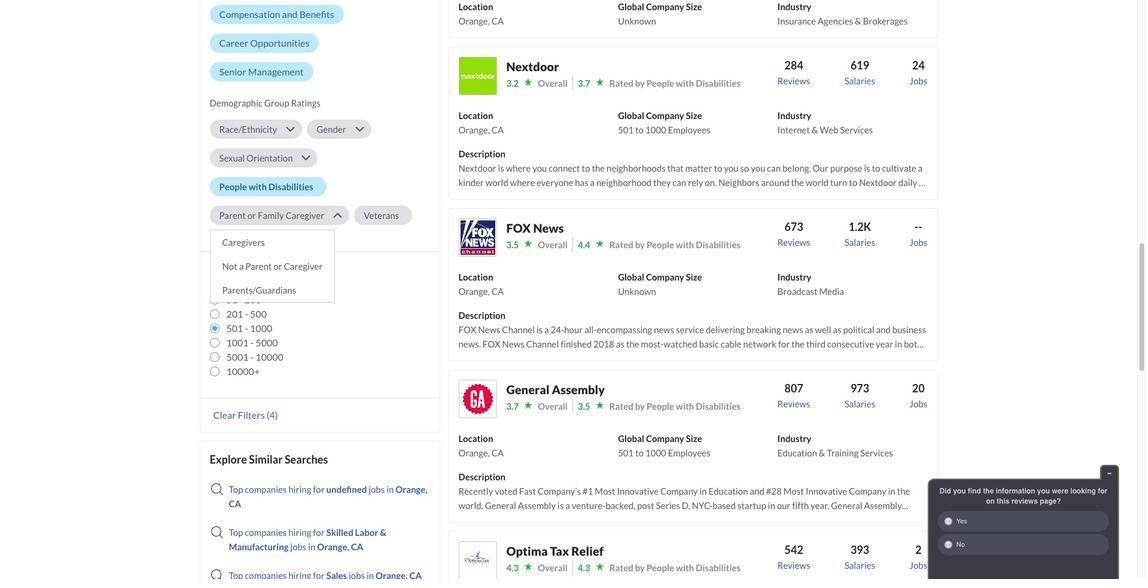 Task type: vqa. For each thing, say whether or not it's contained in the screenshot.
environment"
no



Task type: describe. For each thing, give the bounding box(es) containing it.
807 reviews
[[778, 382, 810, 409]]

page?
[[1040, 497, 1061, 506]]

salaries for assembly
[[845, 398, 875, 409]]

51
[[226, 294, 238, 305]]

2 horizontal spatial as
[[833, 324, 842, 335]]

senior
[[219, 66, 246, 77]]

reviews for optima tax relief
[[778, 560, 810, 571]]

primetime
[[459, 353, 499, 364]]

a inside the description fox news channel is a 24-hour all-encompassing news service delivering breaking news as well as political and business news. fox news channel finished 2018 as the most-watched basic cable network for the third consecutive year in both primetime and total day viewers, and has held its number one national cable news channel status for 17 consecutive years.
[[545, 324, 549, 335]]

by for general assembly
[[635, 401, 645, 412]]

industry inside 'industry insurance agencies & brokerages'
[[778, 1, 812, 12]]

0 horizontal spatial as
[[616, 339, 625, 349]]

20 jobs
[[910, 382, 928, 409]]

career opportunities
[[219, 37, 310, 48]]

watched
[[664, 339, 698, 349]]

salaries for tax
[[845, 560, 875, 571]]

2 you from the left
[[1038, 487, 1050, 495]]

years.
[[459, 367, 482, 378]]

has
[[604, 353, 617, 364]]

compensation
[[219, 8, 280, 20]]

labor
[[355, 527, 378, 538]]

services for nextdoor
[[840, 124, 873, 135]]

393
[[851, 543, 869, 556]]

nextdoor image
[[459, 57, 497, 95]]

disabilities for general assembly
[[696, 401, 741, 412]]

general
[[506, 382, 550, 397]]

jobs in orange, ca
[[289, 541, 363, 552]]

2
[[916, 543, 922, 556]]

information
[[996, 487, 1036, 495]]

1 vertical spatial cable
[[732, 353, 752, 364]]

skilled
[[326, 527, 353, 538]]

most-
[[641, 339, 664, 349]]

1 horizontal spatial fox
[[483, 339, 501, 349]]

501 for nextdoor
[[618, 124, 634, 135]]

& inside 'industry insurance agencies & brokerages'
[[855, 16, 861, 26]]

- for 1
[[234, 279, 237, 291]]

- for 201
[[245, 308, 248, 319]]

- for -
[[919, 220, 923, 233]]

1 location orange, ca from the top
[[459, 1, 504, 26]]

jobs for optima tax relief
[[910, 560, 928, 571]]

542 reviews
[[778, 543, 810, 571]]

sexual orientation
[[219, 153, 293, 163]]

news.
[[459, 339, 481, 349]]

industry for general assembly
[[778, 433, 812, 444]]

for inside 'did you find the information you were looking for on this reviews page?'
[[1098, 487, 1108, 495]]

284
[[785, 59, 803, 72]]

1 vertical spatial 1000
[[250, 322, 272, 334]]

employees for nextdoor
[[668, 124, 711, 135]]

542
[[785, 543, 803, 556]]

2 jobs from the top
[[910, 237, 928, 248]]

disabilities for optima tax relief
[[696, 562, 741, 573]]

- for 51
[[239, 294, 243, 305]]

group
[[264, 97, 289, 108]]

3.7 for overall
[[506, 401, 519, 412]]

gender
[[317, 124, 346, 135]]

compensation and benefits
[[219, 8, 334, 20]]

number
[[649, 353, 680, 364]]

1000 for general assembly
[[646, 447, 666, 458]]

and left total
[[501, 353, 516, 364]]

general assembly image
[[459, 380, 497, 418]]

day
[[538, 353, 552, 364]]

2 horizontal spatial news
[[783, 324, 803, 335]]

0 horizontal spatial news
[[654, 324, 675, 335]]

political
[[843, 324, 875, 335]]

to for nextdoor
[[636, 124, 644, 135]]

not
[[222, 261, 237, 272]]

global for nextdoor
[[618, 110, 644, 121]]

4.4
[[578, 239, 590, 250]]

10000+
[[226, 366, 260, 377]]

- for 1001
[[251, 337, 254, 348]]

one
[[682, 353, 696, 364]]

explore
[[210, 453, 247, 466]]

held
[[619, 353, 636, 364]]

0 vertical spatial consecutive
[[828, 339, 874, 349]]

tax
[[550, 544, 569, 558]]

global company size 501 to 1000 employees for general assembly
[[618, 433, 711, 458]]

overall for general assembly
[[538, 401, 568, 412]]

reviews for fox news
[[778, 237, 810, 248]]

and left has
[[588, 353, 602, 364]]

1 - 50
[[226, 279, 250, 291]]

is
[[537, 324, 543, 335]]

people for optima tax relief
[[647, 562, 674, 573]]

ca down general assembly image
[[492, 447, 504, 458]]

reviews
[[1012, 497, 1038, 506]]

17
[[848, 353, 858, 364]]

200
[[245, 294, 261, 305]]

for up 'channel'
[[778, 339, 790, 349]]

its
[[638, 353, 647, 364]]

50
[[239, 279, 250, 291]]

1 horizontal spatial the
[[792, 339, 805, 349]]

salaries for news
[[845, 237, 875, 248]]

1 horizontal spatial in
[[387, 484, 394, 495]]

global company size
[[210, 263, 311, 276]]

relief
[[572, 544, 604, 558]]

1001 - 5000
[[226, 337, 278, 348]]

did
[[940, 487, 951, 495]]

career
[[219, 37, 248, 48]]

20
[[912, 382, 925, 395]]

rated by people with disabilities for fox news
[[610, 239, 741, 250]]

year
[[876, 339, 893, 349]]

breaking
[[747, 324, 781, 335]]

both
[[904, 339, 923, 349]]

619 salaries
[[845, 59, 875, 86]]

& for industry education & training services
[[819, 447, 825, 458]]

similar
[[249, 453, 283, 466]]

0 vertical spatial cable
[[721, 339, 742, 349]]

description for nextdoor
[[459, 148, 506, 159]]

size for fox news
[[686, 272, 702, 282]]

industry internet & web services
[[778, 110, 873, 135]]

201
[[226, 308, 243, 319]]

1 horizontal spatial news
[[502, 339, 525, 349]]

973
[[851, 382, 869, 395]]

no
[[957, 541, 965, 549]]

- for 501
[[245, 322, 248, 334]]

1.2k
[[849, 220, 871, 233]]

ca down labor at bottom left
[[351, 541, 363, 552]]

agencies
[[818, 16, 853, 26]]

description fox news channel is a 24-hour all-encompassing news service delivering breaking news as well as political and business news. fox news channel finished 2018 as the most-watched basic cable network for the third consecutive year in both primetime and total day viewers, and has held its number one national cable news channel status for 17 consecutive years.
[[459, 310, 926, 378]]

and inside 'button'
[[282, 8, 298, 20]]

global company size 501 to 1000 employees for nextdoor
[[618, 110, 711, 135]]

jobs for general assembly
[[910, 398, 928, 409]]

0 vertical spatial jobs
[[369, 484, 385, 495]]

global for fox news
[[618, 272, 644, 282]]

industry insurance agencies & brokerages
[[778, 1, 908, 26]]

500
[[250, 308, 267, 319]]

disabilities for fox news
[[696, 239, 741, 250]]

reviews for general assembly
[[778, 398, 810, 409]]

on
[[986, 497, 995, 506]]

2 jobs
[[910, 543, 928, 571]]

1 vertical spatial consecutive
[[860, 353, 907, 364]]

delivering
[[706, 324, 745, 335]]

fox news
[[506, 221, 564, 235]]

location for fox news
[[459, 272, 493, 282]]

1 salaries from the top
[[845, 75, 875, 86]]

clear
[[213, 409, 236, 421]]

673 reviews
[[778, 220, 810, 248]]

location orange, ca for general assembly
[[459, 433, 504, 458]]

demographic
[[210, 97, 263, 108]]

rated for nextdoor
[[610, 78, 634, 88]]

1 global company size unknown from the top
[[618, 1, 702, 26]]

people for nextdoor
[[647, 78, 674, 88]]

people with disabilities
[[219, 181, 313, 192]]

619
[[851, 59, 869, 72]]



Task type: locate. For each thing, give the bounding box(es) containing it.
3.2
[[506, 78, 519, 88]]

1 by from the top
[[635, 78, 645, 88]]

1 vertical spatial unknown
[[618, 286, 656, 297]]

1 vertical spatial global company size 501 to 1000 employees
[[618, 433, 711, 458]]

3.5 for rated by people with disabilities
[[578, 401, 590, 412]]

- for 5001
[[251, 351, 254, 363]]

0 horizontal spatial news
[[478, 324, 500, 335]]

2 vertical spatial news
[[502, 339, 525, 349]]

industry up insurance
[[778, 1, 812, 12]]

rated for general assembly
[[610, 401, 634, 412]]

company for fox news
[[646, 272, 684, 282]]

race/ethnicity
[[219, 124, 277, 135]]

2 unknown from the top
[[618, 286, 656, 297]]

4.3 for overall
[[506, 562, 519, 573]]

2 by from the top
[[635, 239, 645, 250]]

4 rated from the top
[[610, 562, 634, 573]]

0 vertical spatial news
[[533, 221, 564, 235]]

1 global company size 501 to 1000 employees from the top
[[618, 110, 711, 135]]

1 vertical spatial 3.5
[[578, 401, 590, 412]]

news up 'channel'
[[783, 324, 803, 335]]

with for fox news
[[676, 239, 694, 250]]

company for general assembly
[[646, 433, 684, 444]]

the
[[626, 339, 639, 349], [792, 339, 805, 349], [983, 487, 994, 495]]

1000 for nextdoor
[[646, 124, 666, 135]]

4 location orange, ca from the top
[[459, 433, 504, 458]]

location orange, ca for fox news
[[459, 272, 504, 297]]

rated by people with disabilities for general assembly
[[610, 401, 741, 412]]

optima
[[506, 544, 548, 558]]

news up most-
[[654, 324, 675, 335]]

2018
[[594, 339, 614, 349]]

1 vertical spatial to
[[636, 447, 644, 458]]

& inside industry internet & web services
[[812, 124, 818, 135]]

2 location from the top
[[459, 110, 493, 121]]

location for general assembly
[[459, 433, 493, 444]]

& left web
[[812, 124, 818, 135]]

disabilities for nextdoor
[[696, 78, 741, 88]]

3 industry from the top
[[778, 272, 812, 282]]

location orange, ca for nextdoor
[[459, 110, 504, 135]]

2 vertical spatial description
[[459, 471, 506, 482]]

with for nextdoor
[[676, 78, 694, 88]]

hour
[[564, 324, 583, 335]]

family
[[258, 210, 284, 221]]

hiring down the searches at the bottom of the page
[[289, 484, 311, 495]]

3 jobs from the top
[[910, 398, 928, 409]]

ca down nextdoor image
[[492, 124, 504, 135]]

clear filters (4) button
[[210, 409, 282, 421]]

jobs down top companies hiring for
[[290, 541, 307, 552]]

1 vertical spatial companies
[[245, 527, 287, 538]]

2 rated by people with disabilities from the top
[[610, 239, 741, 250]]

industry broadcast media
[[778, 272, 844, 297]]

people for general assembly
[[647, 401, 674, 412]]

0 vertical spatial to
[[636, 124, 644, 135]]

caregivers
[[222, 237, 265, 248]]

services right web
[[840, 124, 873, 135]]

1.2k salaries
[[845, 220, 875, 248]]

0 horizontal spatial the
[[626, 339, 639, 349]]

the up held
[[626, 339, 639, 349]]

overall for optima tax relief
[[538, 562, 568, 573]]

4 location from the top
[[459, 433, 493, 444]]

0 vertical spatial 3.7
[[578, 78, 590, 88]]

location for nextdoor
[[459, 110, 493, 121]]

size for general assembly
[[686, 433, 702, 444]]

1 horizontal spatial 3.5
[[578, 401, 590, 412]]

you right did
[[953, 487, 966, 495]]

& left training at the right bottom of page
[[819, 447, 825, 458]]

senior management
[[219, 66, 304, 77]]

1 vertical spatial description
[[459, 310, 506, 321]]

the up 'channel'
[[792, 339, 805, 349]]

jobs for nextdoor
[[910, 75, 928, 86]]

in inside the description fox news channel is a 24-hour all-encompassing news service delivering breaking news as well as political and business news. fox news channel finished 2018 as the most-watched basic cable network for the third consecutive year in both primetime and total day viewers, and has held its number one national cable news channel status for 17 consecutive years.
[[895, 339, 902, 349]]

services for general assembly
[[861, 447, 893, 458]]

3.5 for overall
[[506, 239, 519, 250]]

for up jobs in orange, ca
[[313, 527, 325, 538]]

1000
[[646, 124, 666, 135], [250, 322, 272, 334], [646, 447, 666, 458]]

orientation
[[247, 153, 293, 163]]

industry inside industry broadcast media
[[778, 272, 812, 282]]

jobs down 20
[[910, 398, 928, 409]]

0 vertical spatial parent
[[219, 210, 246, 221]]

fox news image
[[459, 218, 497, 257]]

career opportunities button
[[210, 33, 319, 53]]

overall for nextdoor
[[538, 78, 568, 88]]

clear filters (4)
[[213, 409, 278, 421]]

top companies hiring for
[[229, 527, 326, 538]]

insurance
[[778, 16, 816, 26]]

3 location from the top
[[459, 272, 493, 282]]

0 vertical spatial description
[[459, 148, 506, 159]]

and
[[282, 8, 298, 20], [876, 324, 891, 335], [501, 353, 516, 364], [588, 353, 602, 364]]

reviews down 284
[[778, 75, 810, 86]]

orange, ca
[[229, 484, 428, 509]]

2 reviews from the top
[[778, 237, 810, 248]]

1 jobs from the top
[[910, 75, 928, 86]]

4.3 down relief in the bottom of the page
[[578, 562, 590, 573]]

2 vertical spatial 1000
[[646, 447, 666, 458]]

to for general assembly
[[636, 447, 644, 458]]

benefits
[[300, 8, 334, 20]]

501 - 1000
[[226, 322, 272, 334]]

(4)
[[267, 409, 278, 421]]

2 employees from the top
[[668, 447, 711, 458]]

in down top companies hiring for
[[308, 541, 316, 552]]

& for industry internet & web services
[[812, 124, 818, 135]]

0 vertical spatial global company size 501 to 1000 employees
[[618, 110, 711, 135]]

caregiver up parents/guardians
[[284, 261, 323, 272]]

1 4.3 from the left
[[506, 562, 519, 573]]

for left the undefined
[[313, 484, 325, 495]]

top companies hiring for undefined jobs in
[[229, 484, 396, 495]]

channel up day
[[526, 339, 559, 349]]

location
[[459, 1, 493, 12], [459, 110, 493, 121], [459, 272, 493, 282], [459, 433, 493, 444]]

1 vertical spatial global company size unknown
[[618, 272, 702, 297]]

4.3
[[506, 562, 519, 573], [578, 562, 590, 573]]

1001
[[226, 337, 249, 348]]

people
[[647, 78, 674, 88], [219, 181, 247, 192], [647, 239, 674, 250], [647, 401, 674, 412], [647, 562, 674, 573]]

top for top companies hiring for undefined jobs in
[[229, 484, 243, 495]]

consecutive down year
[[860, 353, 907, 364]]

2 hiring from the top
[[289, 527, 311, 538]]

parent up caregivers
[[219, 210, 246, 221]]

this
[[997, 497, 1010, 506]]

nextdoor
[[506, 59, 559, 74]]

1 description from the top
[[459, 148, 506, 159]]

1 vertical spatial 501
[[226, 322, 243, 334]]

for right looking
[[1098, 487, 1108, 495]]

2 location orange, ca from the top
[[459, 110, 504, 135]]

0 horizontal spatial in
[[308, 541, 316, 552]]

encompassing
[[597, 324, 652, 335]]

0 vertical spatial channel
[[502, 324, 535, 335]]

& right agencies
[[855, 16, 861, 26]]

reviews
[[778, 75, 810, 86], [778, 237, 810, 248], [778, 398, 810, 409], [778, 560, 810, 571]]

size
[[686, 1, 702, 12], [686, 110, 702, 121], [291, 263, 311, 276], [686, 272, 702, 282], [686, 433, 702, 444]]

as left well
[[805, 324, 814, 335]]

2 to from the top
[[636, 447, 644, 458]]

salaries down 1.2k
[[845, 237, 875, 248]]

2 industry from the top
[[778, 110, 812, 121]]

807
[[785, 382, 803, 395]]

news down network
[[754, 353, 775, 364]]

0 horizontal spatial 3.7
[[506, 401, 519, 412]]

education
[[778, 447, 817, 458]]

1 horizontal spatial jobs
[[369, 484, 385, 495]]

overall down the optima tax relief
[[538, 562, 568, 573]]

0 horizontal spatial 4.3
[[506, 562, 519, 573]]

global company size unknown
[[618, 1, 702, 26], [618, 272, 702, 297]]

2 vertical spatial 501
[[618, 447, 634, 458]]

2 rated from the top
[[610, 239, 634, 250]]

optima tax relief image
[[459, 541, 497, 579]]

1 vertical spatial in
[[387, 484, 394, 495]]

0 vertical spatial unknown
[[618, 16, 656, 26]]

0 horizontal spatial fox
[[459, 324, 476, 335]]

2 horizontal spatial fox
[[506, 221, 531, 235]]

501
[[618, 124, 634, 135], [226, 322, 243, 334], [618, 447, 634, 458]]

1 industry from the top
[[778, 1, 812, 12]]

2 global company size unknown from the top
[[618, 272, 702, 297]]

0 vertical spatial hiring
[[289, 484, 311, 495]]

1 vertical spatial hiring
[[289, 527, 311, 538]]

rated by people with disabilities for nextdoor
[[610, 78, 741, 88]]

3 rated by people with disabilities from the top
[[610, 401, 741, 412]]

as down the encompassing
[[616, 339, 625, 349]]

3.7 for rated by people with disabilities
[[578, 78, 590, 88]]

10000
[[256, 351, 283, 363]]

4 industry from the top
[[778, 433, 812, 444]]

jobs down 2
[[910, 560, 928, 571]]

3 reviews from the top
[[778, 398, 810, 409]]

0 vertical spatial global company size unknown
[[618, 1, 702, 26]]

industry up internet
[[778, 110, 812, 121]]

orange, inside orange, ca
[[396, 484, 428, 495]]

companies for top companies hiring for undefined jobs in
[[245, 484, 287, 495]]

0 vertical spatial companies
[[245, 484, 287, 495]]

1 you from the left
[[953, 487, 966, 495]]

ca
[[492, 16, 504, 26], [492, 124, 504, 135], [492, 286, 504, 297], [492, 447, 504, 458], [229, 498, 241, 509], [351, 541, 363, 552]]

1 vertical spatial fox
[[459, 324, 476, 335]]

jobs right 1.2k salaries
[[910, 237, 928, 248]]

3 overall from the top
[[538, 401, 568, 412]]

total
[[517, 353, 536, 364]]

hiring for top companies hiring for undefined jobs in
[[289, 484, 311, 495]]

1 vertical spatial a
[[545, 324, 549, 335]]

1 horizontal spatial a
[[545, 324, 549, 335]]

4 overall from the top
[[538, 562, 568, 573]]

general assembly
[[506, 382, 605, 397]]

and up year
[[876, 324, 891, 335]]

top down explore
[[229, 484, 243, 495]]

company
[[646, 1, 684, 12], [646, 110, 684, 121], [243, 263, 289, 276], [646, 272, 684, 282], [646, 433, 684, 444]]

network
[[743, 339, 777, 349]]

global
[[618, 1, 644, 12], [618, 110, 644, 121], [210, 263, 241, 276], [618, 272, 644, 282], [618, 433, 644, 444]]

rated for fox news
[[610, 239, 634, 250]]

broadcast
[[778, 286, 818, 297]]

3 by from the top
[[635, 401, 645, 412]]

&
[[855, 16, 861, 26], [812, 124, 818, 135], [819, 447, 825, 458], [380, 527, 387, 538]]

and left benefits
[[282, 8, 298, 20]]

channel
[[502, 324, 535, 335], [526, 339, 559, 349]]

consecutive up 17
[[828, 339, 874, 349]]

2 overall from the top
[[538, 239, 568, 250]]

business
[[893, 324, 926, 335]]

1 vertical spatial parent
[[245, 261, 272, 272]]

description for general assembly
[[459, 471, 506, 482]]

service
[[676, 324, 704, 335]]

501 for general assembly
[[618, 447, 634, 458]]

jobs right the undefined
[[369, 484, 385, 495]]

brokerages
[[863, 16, 908, 26]]

employees for general assembly
[[668, 447, 711, 458]]

or left family
[[247, 210, 256, 221]]

salaries down 393
[[845, 560, 875, 571]]

0 vertical spatial or
[[247, 210, 256, 221]]

3 description from the top
[[459, 471, 506, 482]]

0 vertical spatial top
[[229, 484, 243, 495]]

1 hiring from the top
[[289, 484, 311, 495]]

you up page?
[[1038, 487, 1050, 495]]

1 horizontal spatial 3.7
[[578, 78, 590, 88]]

companies up manufacturing
[[245, 527, 287, 538]]

2 horizontal spatial the
[[983, 487, 994, 495]]

ca inside orange, ca
[[229, 498, 241, 509]]

1 horizontal spatial 4.3
[[578, 562, 590, 573]]

top
[[229, 484, 243, 495], [229, 527, 243, 538]]

& inside skilled labor & manufacturing
[[380, 527, 387, 538]]

0 vertical spatial 501
[[618, 124, 634, 135]]

reviews for nextdoor
[[778, 75, 810, 86]]

by
[[635, 78, 645, 88], [635, 239, 645, 250], [635, 401, 645, 412], [635, 562, 645, 573]]

0 vertical spatial services
[[840, 124, 873, 135]]

24-
[[551, 324, 564, 335]]

1 vertical spatial channel
[[526, 339, 559, 349]]

0 vertical spatial 1000
[[646, 124, 666, 135]]

news
[[654, 324, 675, 335], [783, 324, 803, 335], [754, 353, 775, 364]]

reviews down 542
[[778, 560, 810, 571]]

2 description from the top
[[459, 310, 506, 321]]

status
[[809, 353, 833, 364]]

well
[[815, 324, 831, 335]]

global for general assembly
[[618, 433, 644, 444]]

4.3 for rated by people with disabilities
[[578, 562, 590, 573]]

1 rated from the top
[[610, 78, 634, 88]]

news
[[533, 221, 564, 235], [478, 324, 500, 335], [502, 339, 525, 349]]

industry inside the industry education & training services
[[778, 433, 812, 444]]

overall for fox news
[[538, 239, 568, 250]]

by for nextdoor
[[635, 78, 645, 88]]

with for optima tax relief
[[676, 562, 694, 573]]

0 vertical spatial employees
[[668, 124, 711, 135]]

rated by people with disabilities
[[610, 78, 741, 88], [610, 239, 741, 250], [610, 401, 741, 412], [610, 562, 741, 573]]

or up parents/guardians
[[274, 261, 282, 272]]

jobs down "24"
[[910, 75, 928, 86]]

internet
[[778, 124, 810, 135]]

reviews down the 673
[[778, 237, 810, 248]]

1 overall from the top
[[538, 78, 568, 88]]

overall down nextdoor
[[538, 78, 568, 88]]

& right labor at bottom left
[[380, 527, 387, 538]]

0 horizontal spatial or
[[247, 210, 256, 221]]

cable down network
[[732, 353, 752, 364]]

fox right fox news "image"
[[506, 221, 531, 235]]

veterans
[[364, 210, 399, 221]]

1 horizontal spatial you
[[1038, 487, 1050, 495]]

ca down fox news "image"
[[492, 286, 504, 297]]

1 vertical spatial services
[[861, 447, 893, 458]]

5001
[[226, 351, 249, 363]]

salaries down 619
[[845, 75, 875, 86]]

companies for top companies hiring for
[[245, 527, 287, 538]]

by for fox news
[[635, 239, 645, 250]]

top for top companies hiring for
[[229, 527, 243, 538]]

industry for nextdoor
[[778, 110, 812, 121]]

& inside the industry education & training services
[[819, 447, 825, 458]]

4 reviews from the top
[[778, 560, 810, 571]]

2 salaries from the top
[[845, 237, 875, 248]]

people for fox news
[[647, 239, 674, 250]]

companies down similar
[[245, 484, 287, 495]]

4 jobs from the top
[[910, 560, 928, 571]]

0 vertical spatial caregiver
[[286, 210, 324, 221]]

1
[[226, 279, 232, 291]]

0 horizontal spatial a
[[239, 261, 244, 272]]

4 salaries from the top
[[845, 560, 875, 571]]

1 vertical spatial employees
[[668, 447, 711, 458]]

1 location from the top
[[459, 1, 493, 12]]

3 location orange, ca from the top
[[459, 272, 504, 297]]

services inside industry internet & web services
[[840, 124, 873, 135]]

1 rated by people with disabilities from the top
[[610, 78, 741, 88]]

1 horizontal spatial as
[[805, 324, 814, 335]]

parent up the 50
[[245, 261, 272, 272]]

0 vertical spatial in
[[895, 339, 902, 349]]

for left 17
[[835, 353, 846, 364]]

location orange, ca
[[459, 1, 504, 26], [459, 110, 504, 135], [459, 272, 504, 297], [459, 433, 504, 458]]

yes
[[957, 518, 967, 525]]

0 horizontal spatial jobs
[[290, 541, 307, 552]]

overall down general assembly
[[538, 401, 568, 412]]

2 4.3 from the left
[[578, 562, 590, 573]]

0 horizontal spatial you
[[953, 487, 966, 495]]

973 salaries
[[845, 382, 875, 409]]

a right not
[[239, 261, 244, 272]]

industry up education
[[778, 433, 812, 444]]

with for general assembly
[[676, 401, 694, 412]]

1 top from the top
[[229, 484, 243, 495]]

media
[[819, 286, 844, 297]]

in right the undefined
[[387, 484, 394, 495]]

caregiver right family
[[286, 210, 324, 221]]

national
[[698, 353, 730, 364]]

& for skilled labor & manufacturing
[[380, 527, 387, 538]]

rated for optima tax relief
[[610, 562, 634, 573]]

1 vertical spatial or
[[274, 261, 282, 272]]

the up on
[[983, 487, 994, 495]]

hiring for top companies hiring for
[[289, 527, 311, 538]]

0 vertical spatial fox
[[506, 221, 531, 235]]

ca down explore
[[229, 498, 241, 509]]

1 unknown from the top
[[618, 16, 656, 26]]

cable down delivering
[[721, 339, 742, 349]]

1 to from the top
[[636, 124, 644, 135]]

4 rated by people with disabilities from the top
[[610, 562, 741, 573]]

2 global company size 501 to 1000 employees from the top
[[618, 433, 711, 458]]

2 vertical spatial in
[[308, 541, 316, 552]]

industry inside industry internet & web services
[[778, 110, 812, 121]]

top up manufacturing
[[229, 527, 243, 538]]

company for nextdoor
[[646, 110, 684, 121]]

consecutive
[[828, 339, 874, 349], [860, 353, 907, 364]]

a right is
[[545, 324, 549, 335]]

services right training at the right bottom of page
[[861, 447, 893, 458]]

1 vertical spatial caregiver
[[284, 261, 323, 272]]

1 companies from the top
[[245, 484, 287, 495]]

fox up the news.
[[459, 324, 476, 335]]

1 vertical spatial top
[[229, 527, 243, 538]]

web
[[820, 124, 839, 135]]

1 vertical spatial jobs
[[290, 541, 307, 552]]

hiring up jobs in orange, ca
[[289, 527, 311, 538]]

0 vertical spatial a
[[239, 261, 244, 272]]

all-
[[585, 324, 597, 335]]

1 vertical spatial news
[[478, 324, 500, 335]]

by for optima tax relief
[[635, 562, 645, 573]]

services inside the industry education & training services
[[861, 447, 893, 458]]

2 companies from the top
[[245, 527, 287, 538]]

4.3 down 'optima'
[[506, 562, 519, 573]]

in right year
[[895, 339, 902, 349]]

3.5 down fox news
[[506, 239, 519, 250]]

were
[[1052, 487, 1069, 495]]

overall down fox news
[[538, 239, 568, 250]]

1 employees from the top
[[668, 124, 711, 135]]

ca up nextdoor image
[[492, 16, 504, 26]]

3 rated from the top
[[610, 401, 634, 412]]

description inside the description fox news channel is a 24-hour all-encompassing news service delivering breaking news as well as political and business news. fox news channel finished 2018 as the most-watched basic cable network for the third consecutive year in both primetime and total day viewers, and has held its number one national cable news channel status for 17 consecutive years.
[[459, 310, 506, 321]]

size for nextdoor
[[686, 110, 702, 121]]

4 by from the top
[[635, 562, 645, 573]]

284 reviews
[[778, 59, 810, 86]]

1 horizontal spatial or
[[274, 261, 282, 272]]

rated by people with disabilities for optima tax relief
[[610, 562, 741, 573]]

3 salaries from the top
[[845, 398, 875, 409]]

as right well
[[833, 324, 842, 335]]

1 horizontal spatial news
[[754, 353, 775, 364]]

skilled labor & manufacturing
[[229, 527, 387, 552]]

3.5 down assembly at bottom
[[578, 401, 590, 412]]

1 reviews from the top
[[778, 75, 810, 86]]

1 vertical spatial 3.7
[[506, 401, 519, 412]]

2 horizontal spatial news
[[533, 221, 564, 235]]

the inside 'did you find the information you were looking for on this reviews page?'
[[983, 487, 994, 495]]

industry up broadcast
[[778, 272, 812, 282]]

0 vertical spatial 3.5
[[506, 239, 519, 250]]

reviews down 807
[[778, 398, 810, 409]]

2 horizontal spatial in
[[895, 339, 902, 349]]

fox up primetime
[[483, 339, 501, 349]]

salaries down 973
[[845, 398, 875, 409]]

201 - 500
[[226, 308, 267, 319]]

parent or family caregiver
[[219, 210, 324, 221]]

2 top from the top
[[229, 527, 243, 538]]

hiring
[[289, 484, 311, 495], [289, 527, 311, 538]]

channel left is
[[502, 324, 535, 335]]

industry for fox news
[[778, 272, 812, 282]]

0 horizontal spatial 3.5
[[506, 239, 519, 250]]

393 salaries
[[845, 543, 875, 571]]

2 vertical spatial fox
[[483, 339, 501, 349]]



